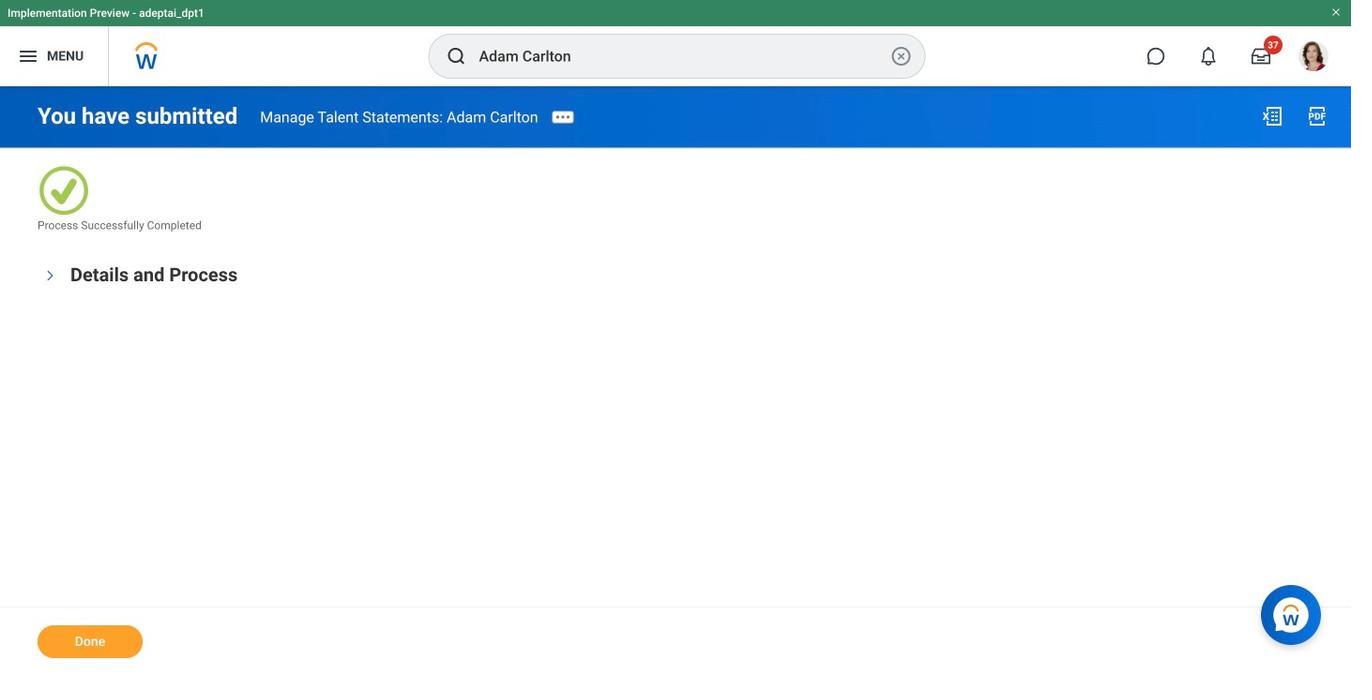 Task type: locate. For each thing, give the bounding box(es) containing it.
banner
[[0, 0, 1351, 86]]

notifications large image
[[1199, 47, 1218, 66]]

chevron down image
[[44, 265, 57, 287]]

close environment banner image
[[1331, 7, 1342, 18]]

profile logan mcneil image
[[1299, 41, 1329, 75]]

main content
[[0, 86, 1351, 676]]

view printable version (pdf) image
[[1306, 105, 1329, 128]]

export to excel image
[[1261, 105, 1284, 128]]



Task type: describe. For each thing, give the bounding box(es) containing it.
justify image
[[17, 45, 39, 68]]

x circle image
[[890, 45, 913, 68]]

Search Workday  search field
[[479, 36, 886, 77]]

search image
[[445, 45, 468, 68]]

inbox large image
[[1252, 47, 1271, 66]]



Task type: vqa. For each thing, say whether or not it's contained in the screenshot.
chevron down image
yes



